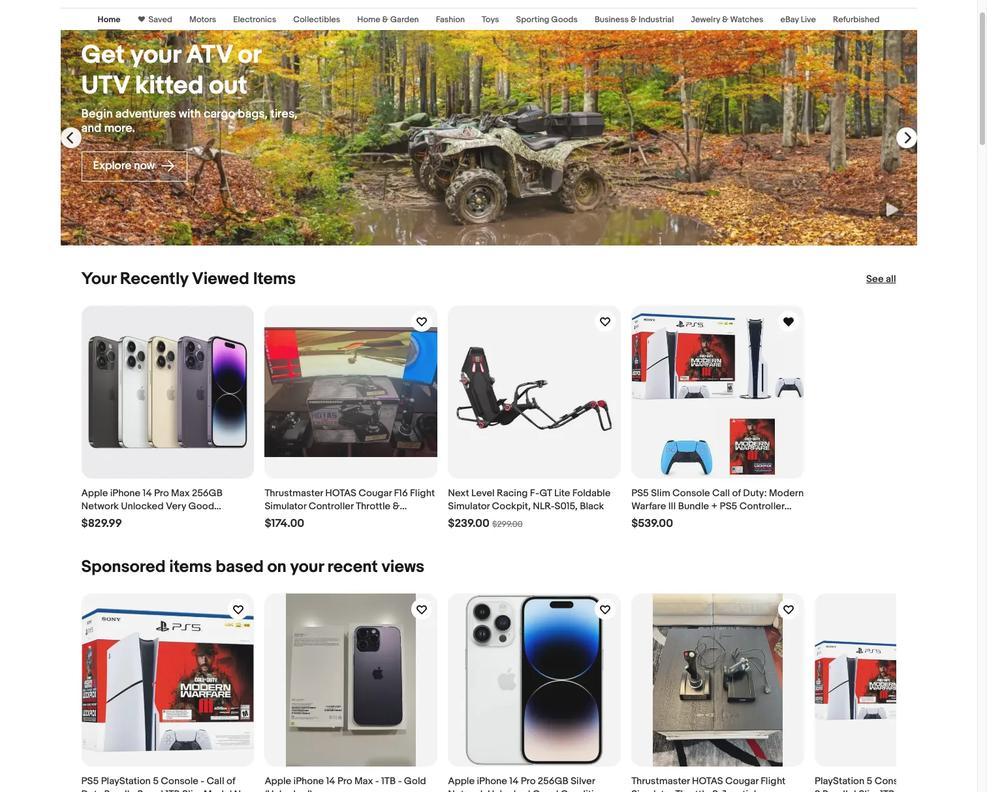 Task type: locate. For each thing, give the bounding box(es) containing it.
playstation inside 'playstation 5 console modern warfare 3 bundle! slim 1tb model'
[[815, 775, 865, 788]]

1 horizontal spatial home
[[358, 14, 381, 25]]

1 horizontal spatial max
[[355, 775, 373, 788]]

motors
[[189, 14, 217, 25]]

1 horizontal spatial thrustmaster
[[632, 775, 690, 788]]

0 horizontal spatial model
[[204, 789, 232, 793]]

1 5 from the left
[[153, 775, 159, 788]]

0 vertical spatial of
[[733, 487, 742, 500]]

0 horizontal spatial unlocked
[[121, 500, 164, 513]]

network inside apple iphone 14 pro max 256gb network unlocked very good condition
[[81, 500, 119, 513]]

14 for (unlocked)
[[326, 775, 336, 788]]

0 horizontal spatial hotas
[[326, 487, 357, 500]]

1 horizontal spatial slim
[[652, 487, 671, 500]]

model inside ps5 playstation 5 console - call of duty bundle brand 1tb slim model ne
[[204, 789, 232, 793]]

home left garden
[[358, 14, 381, 25]]

condition down the silver
[[561, 789, 606, 793]]

2 - from the left
[[376, 775, 379, 788]]

1 horizontal spatial warfare
[[952, 775, 987, 788]]

your
[[131, 40, 181, 71], [290, 557, 324, 578]]

14 inside apple iphone 14 pro 256gb silver network unlocked good condition
[[510, 775, 519, 788]]

ps5 up the blue
[[632, 487, 649, 500]]

home up 'get'
[[98, 14, 121, 25]]

playstation up bundle!
[[815, 775, 865, 788]]

console inside 'playstation 5 console modern warfare 3 bundle! slim 1tb model'
[[875, 775, 913, 788]]

0 horizontal spatial thrustmaster
[[265, 487, 323, 500]]

saved link
[[145, 14, 172, 25]]

1 horizontal spatial unlocked
[[488, 789, 531, 793]]

1 vertical spatial ps5
[[720, 500, 738, 513]]

iii
[[669, 500, 677, 513]]

business
[[595, 14, 629, 25]]

1 vertical spatial of
[[227, 775, 235, 788]]

0 horizontal spatial 256gb
[[192, 487, 223, 500]]

bundle inside ps5 slim console call of duty: modern warfare iii bundle + ps5 controller blue
[[679, 500, 710, 513]]

0 vertical spatial unlocked
[[121, 500, 164, 513]]

network inside apple iphone 14 pro 256gb silver network unlocked good condition
[[448, 789, 486, 793]]

1 horizontal spatial joystick
[[722, 789, 760, 793]]

0 vertical spatial flight
[[410, 487, 435, 500]]

cougar
[[359, 487, 392, 500], [726, 775, 759, 788]]

0 horizontal spatial simulator
[[265, 500, 307, 513]]

slim
[[652, 487, 671, 500], [182, 789, 202, 793], [860, 789, 879, 793]]

ps5 slim console call of duty: modern warfare iii bundle + ps5 controller blue
[[632, 487, 805, 526]]

1 vertical spatial bundle
[[104, 789, 135, 793]]

& for home
[[383, 14, 389, 25]]

see all link
[[867, 273, 897, 286]]

of
[[733, 487, 742, 500], [227, 775, 235, 788]]

saved
[[149, 14, 172, 25]]

bundle right duty
[[104, 789, 135, 793]]

3 - from the left
[[398, 775, 402, 788]]

1 vertical spatial your
[[290, 557, 324, 578]]

jewelry
[[691, 14, 721, 25]]

your right on
[[290, 557, 324, 578]]

ps5 up duty
[[81, 775, 99, 788]]

items
[[253, 269, 296, 289]]

modern inside ps5 slim console call of duty: modern warfare iii bundle + ps5 controller blue
[[770, 487, 805, 500]]

unlocked inside apple iphone 14 pro 256gb silver network unlocked good condition
[[488, 789, 531, 793]]

2 playstation from the left
[[815, 775, 865, 788]]

1 vertical spatial 256gb
[[538, 775, 569, 788]]

home & garden
[[358, 14, 419, 25]]

blue
[[632, 514, 651, 526]]

0 vertical spatial call
[[713, 487, 731, 500]]

apple iphone 14 pro max - 1tb - gold (unlocked)
[[265, 775, 427, 793]]

& for business
[[631, 14, 637, 25]]

1 horizontal spatial bundle
[[679, 500, 710, 513]]

1 horizontal spatial simulator
[[448, 500, 490, 513]]

network for apple iphone 14 pro max 256gb network unlocked very good condition
[[81, 500, 119, 513]]

ps5 for ps5 playstation 5 console - call of duty bundle brand 1tb slim model ne
[[81, 775, 99, 788]]

0 vertical spatial 256gb
[[192, 487, 223, 500]]

joystick inside 'thrustmaster hotas cougar f16 flight simulator controller throttle & joystick'
[[265, 514, 302, 526]]

joystick inside thrustmaster hotas cougar flight simulator throttle & joystick
[[722, 789, 760, 793]]

14 inside apple iphone 14 pro max - 1tb - gold (unlocked)
[[326, 775, 336, 788]]

$829.99 text field
[[81, 517, 122, 531]]

1 vertical spatial unlocked
[[488, 789, 531, 793]]

2 model from the left
[[898, 789, 926, 793]]

1 horizontal spatial ps5
[[632, 487, 649, 500]]

fashion link
[[436, 14, 465, 25]]

explore
[[93, 159, 132, 173]]

0 horizontal spatial of
[[227, 775, 235, 788]]

recently
[[120, 269, 188, 289]]

playstation
[[101, 775, 151, 788], [815, 775, 865, 788]]

& inside thrustmaster hotas cougar flight simulator throttle & joystick
[[713, 789, 720, 793]]

home for home
[[98, 14, 121, 25]]

2 horizontal spatial 1tb
[[881, 789, 896, 793]]

modern inside 'playstation 5 console modern warfare 3 bundle! slim 1tb model'
[[915, 775, 950, 788]]

cougar inside 'thrustmaster hotas cougar f16 flight simulator controller throttle & joystick'
[[359, 487, 392, 500]]

apple for apple iphone 14 pro 256gb silver network unlocked good condition
[[448, 775, 475, 788]]

0 horizontal spatial joystick
[[265, 514, 302, 526]]

playstation up brand
[[101, 775, 151, 788]]

apple up (unlocked)
[[265, 775, 292, 788]]

apple right gold
[[448, 775, 475, 788]]

or
[[238, 40, 261, 71]]

0 horizontal spatial network
[[81, 500, 119, 513]]

garden
[[391, 14, 419, 25]]

slim up the iii
[[652, 487, 671, 500]]

electronics
[[233, 14, 276, 25]]

out
[[209, 70, 247, 101]]

ps5 for ps5 slim console call of duty: modern warfare iii bundle + ps5 controller blue
[[632, 487, 649, 500]]

bundle
[[679, 500, 710, 513], [104, 789, 135, 793]]

2 home from the left
[[358, 14, 381, 25]]

motors link
[[189, 14, 217, 25]]

1 horizontal spatial controller
[[740, 500, 785, 513]]

pro
[[154, 487, 169, 500], [338, 775, 353, 788], [521, 775, 536, 788]]

1tb left gold
[[382, 775, 396, 788]]

2 horizontal spatial slim
[[860, 789, 879, 793]]

sponsored items based on your recent views
[[81, 557, 425, 578]]

thrustmaster for throttle
[[632, 775, 690, 788]]

1 horizontal spatial playstation
[[815, 775, 865, 788]]

1 horizontal spatial condition
[[561, 789, 606, 793]]

0 horizontal spatial good
[[188, 500, 214, 513]]

max up very on the bottom left
[[171, 487, 190, 500]]

2 horizontal spatial apple
[[448, 775, 475, 788]]

network for apple iphone 14 pro 256gb silver network unlocked good condition
[[448, 789, 486, 793]]

1tb inside ps5 playstation 5 console - call of duty bundle brand 1tb slim model ne
[[166, 789, 180, 793]]

1 playstation from the left
[[101, 775, 151, 788]]

condition
[[81, 514, 126, 526], [561, 789, 606, 793]]

condition inside apple iphone 14 pro max 256gb network unlocked very good condition
[[81, 514, 126, 526]]

max inside apple iphone 14 pro max - 1tb - gold (unlocked)
[[355, 775, 373, 788]]

1tb inside 'playstation 5 console modern warfare 3 bundle! slim 1tb model'
[[881, 789, 896, 793]]

1 horizontal spatial network
[[448, 789, 486, 793]]

0 vertical spatial hotas
[[326, 487, 357, 500]]

call inside ps5 playstation 5 console - call of duty bundle brand 1tb slim model ne
[[207, 775, 225, 788]]

cougar inside thrustmaster hotas cougar flight simulator throttle & joystick
[[726, 775, 759, 788]]

0 vertical spatial network
[[81, 500, 119, 513]]

simulator inside 'thrustmaster hotas cougar f16 flight simulator controller throttle & joystick'
[[265, 500, 307, 513]]

good
[[188, 500, 214, 513], [533, 789, 559, 793]]

ps5
[[632, 487, 649, 500], [720, 500, 738, 513], [81, 775, 99, 788]]

2 vertical spatial ps5
[[81, 775, 99, 788]]

1 horizontal spatial 256gb
[[538, 775, 569, 788]]

&
[[383, 14, 389, 25], [631, 14, 637, 25], [723, 14, 729, 25], [393, 500, 400, 513], [713, 789, 720, 793]]

iphone inside apple iphone 14 pro max 256gb network unlocked very good condition
[[110, 487, 141, 500]]

previous price $299.00 text field
[[493, 519, 523, 530]]

slim right brand
[[182, 789, 202, 793]]

0 vertical spatial thrustmaster
[[265, 487, 323, 500]]

1 horizontal spatial throttle
[[676, 789, 711, 793]]

1 vertical spatial call
[[207, 775, 225, 788]]

based
[[216, 557, 264, 578]]

adventures
[[116, 107, 176, 121]]

your down saved link at left
[[131, 40, 181, 71]]

0 horizontal spatial condition
[[81, 514, 126, 526]]

thrustmaster hotas cougar flight simulator throttle & joystick
[[632, 775, 786, 793]]

2 controller from the left
[[740, 500, 785, 513]]

apple inside apple iphone 14 pro max - 1tb - gold (unlocked)
[[265, 775, 292, 788]]

more.
[[104, 121, 135, 136]]

2 horizontal spatial 14
[[510, 775, 519, 788]]

1 vertical spatial network
[[448, 789, 486, 793]]

1 horizontal spatial 14
[[326, 775, 336, 788]]

max left gold
[[355, 775, 373, 788]]

2 5 from the left
[[867, 775, 873, 788]]

1 vertical spatial hotas
[[693, 775, 724, 788]]

1 vertical spatial good
[[533, 789, 559, 793]]

iphone inside apple iphone 14 pro max - 1tb - gold (unlocked)
[[294, 775, 324, 788]]

0 horizontal spatial iphone
[[110, 487, 141, 500]]

0 horizontal spatial warfare
[[632, 500, 667, 513]]

256gb
[[192, 487, 223, 500], [538, 775, 569, 788]]

0 horizontal spatial pro
[[154, 487, 169, 500]]

thrustmaster
[[265, 487, 323, 500], [632, 775, 690, 788]]

1 - from the left
[[201, 775, 205, 788]]

0 vertical spatial throttle
[[356, 500, 391, 513]]

pro inside apple iphone 14 pro max 256gb network unlocked very good condition
[[154, 487, 169, 500]]

1 horizontal spatial good
[[533, 789, 559, 793]]

iphone for apple iphone 14 pro max 256gb network unlocked very good condition
[[110, 487, 141, 500]]

1 horizontal spatial call
[[713, 487, 731, 500]]

utv
[[81, 70, 130, 101]]

2 horizontal spatial iphone
[[477, 775, 508, 788]]

ps5 inside ps5 playstation 5 console - call of duty bundle brand 1tb slim model ne
[[81, 775, 99, 788]]

0 horizontal spatial max
[[171, 487, 190, 500]]

14 for good
[[143, 487, 152, 500]]

apple iphone 14 pro max - 1tb - gold (unlocked) link
[[265, 594, 438, 793]]

call
[[713, 487, 731, 500], [207, 775, 225, 788]]

1 horizontal spatial of
[[733, 487, 742, 500]]

home for home & garden
[[358, 14, 381, 25]]

0 horizontal spatial your
[[131, 40, 181, 71]]

0 horizontal spatial throttle
[[356, 500, 391, 513]]

unlocked inside apple iphone 14 pro max 256gb network unlocked very good condition
[[121, 500, 164, 513]]

1 vertical spatial cougar
[[726, 775, 759, 788]]

refurbished
[[834, 14, 880, 25]]

your inside get your atv or utv kitted out begin adventures with cargo bags, tires, and more.
[[131, 40, 181, 71]]

thrustmaster inside thrustmaster hotas cougar flight simulator throttle & joystick
[[632, 775, 690, 788]]

refurbished link
[[834, 14, 880, 25]]

console
[[673, 487, 711, 500], [161, 775, 199, 788], [875, 775, 913, 788]]

14 inside apple iphone 14 pro max 256gb network unlocked very good condition
[[143, 487, 152, 500]]

1 vertical spatial throttle
[[676, 789, 711, 793]]

1 vertical spatial joystick
[[722, 789, 760, 793]]

1 vertical spatial warfare
[[952, 775, 987, 788]]

pro inside apple iphone 14 pro 256gb silver network unlocked good condition
[[521, 775, 536, 788]]

pro for (unlocked)
[[338, 775, 353, 788]]

console inside ps5 slim console call of duty: modern warfare iii bundle + ps5 controller blue
[[673, 487, 711, 500]]

flight inside 'thrustmaster hotas cougar f16 flight simulator controller throttle & joystick'
[[410, 487, 435, 500]]

joystick
[[265, 514, 302, 526], [722, 789, 760, 793]]

get your atv or utv kitted out main content
[[0, 0, 988, 793]]

1 horizontal spatial 1tb
[[382, 775, 396, 788]]

max inside apple iphone 14 pro max 256gb network unlocked very good condition
[[171, 487, 190, 500]]

0 horizontal spatial modern
[[770, 487, 805, 500]]

slim inside 'playstation 5 console modern warfare 3 bundle! slim 1tb model'
[[860, 789, 879, 793]]

14
[[143, 487, 152, 500], [326, 775, 336, 788], [510, 775, 519, 788]]

5 inside ps5 playstation 5 console - call of duty bundle brand 1tb slim model ne
[[153, 775, 159, 788]]

fashion
[[436, 14, 465, 25]]

iphone inside apple iphone 14 pro 256gb silver network unlocked good condition
[[477, 775, 508, 788]]

0 vertical spatial joystick
[[265, 514, 302, 526]]

gt
[[540, 487, 552, 500]]

0 vertical spatial modern
[[770, 487, 805, 500]]

0 horizontal spatial -
[[201, 775, 205, 788]]

1 vertical spatial thrustmaster
[[632, 775, 690, 788]]

controller
[[309, 500, 354, 513], [740, 500, 785, 513]]

2 horizontal spatial console
[[875, 775, 913, 788]]

2 horizontal spatial -
[[398, 775, 402, 788]]

0 vertical spatial condition
[[81, 514, 126, 526]]

cougar for joystick
[[726, 775, 759, 788]]

bags,
[[238, 107, 268, 121]]

controller up recent
[[309, 500, 354, 513]]

1 horizontal spatial console
[[673, 487, 711, 500]]

0 horizontal spatial slim
[[182, 789, 202, 793]]

(unlocked)
[[265, 789, 313, 793]]

warfare
[[632, 500, 667, 513], [952, 775, 987, 788]]

live
[[802, 14, 817, 25]]

0 horizontal spatial apple
[[81, 487, 108, 500]]

0 vertical spatial ps5
[[632, 487, 649, 500]]

controller down duty:
[[740, 500, 785, 513]]

of inside ps5 playstation 5 console - call of duty bundle brand 1tb slim model ne
[[227, 775, 235, 788]]

$829.99
[[81, 517, 122, 530]]

1 horizontal spatial iphone
[[294, 775, 324, 788]]

ps5 right +
[[720, 500, 738, 513]]

hotas inside thrustmaster hotas cougar flight simulator throttle & joystick
[[693, 775, 724, 788]]

0 horizontal spatial call
[[207, 775, 225, 788]]

0 horizontal spatial flight
[[410, 487, 435, 500]]

1 horizontal spatial flight
[[761, 775, 786, 788]]

get
[[81, 40, 125, 71]]

apple up the $829.99
[[81, 487, 108, 500]]

hotas inside 'thrustmaster hotas cougar f16 flight simulator controller throttle & joystick'
[[326, 487, 357, 500]]

apple inside apple iphone 14 pro max 256gb network unlocked very good condition
[[81, 487, 108, 500]]

0 horizontal spatial playstation
[[101, 775, 151, 788]]

bundle left +
[[679, 500, 710, 513]]

console for playstation
[[875, 775, 913, 788]]

slim right bundle!
[[860, 789, 879, 793]]

level
[[472, 487, 495, 500]]

good inside apple iphone 14 pro max 256gb network unlocked very good condition
[[188, 500, 214, 513]]

1 horizontal spatial 5
[[867, 775, 873, 788]]

1tb right brand
[[166, 789, 180, 793]]

simulator
[[265, 500, 307, 513], [448, 500, 490, 513], [632, 789, 674, 793]]

1 home from the left
[[98, 14, 121, 25]]

ebay live link
[[781, 14, 817, 25]]

0 vertical spatial cougar
[[359, 487, 392, 500]]

1 model from the left
[[204, 789, 232, 793]]

max for -
[[355, 775, 373, 788]]

$174.00 text field
[[265, 517, 305, 531]]

hotas for &
[[693, 775, 724, 788]]

kitted
[[135, 70, 204, 101]]

1 vertical spatial condition
[[561, 789, 606, 793]]

silver
[[571, 775, 596, 788]]

home
[[98, 14, 121, 25], [358, 14, 381, 25]]

2 horizontal spatial pro
[[521, 775, 536, 788]]

1 vertical spatial flight
[[761, 775, 786, 788]]

pro inside apple iphone 14 pro max - 1tb - gold (unlocked)
[[338, 775, 353, 788]]

0 horizontal spatial console
[[161, 775, 199, 788]]

condition up sponsored
[[81, 514, 126, 526]]

1 vertical spatial modern
[[915, 775, 950, 788]]

0 vertical spatial good
[[188, 500, 214, 513]]

thrustmaster inside 'thrustmaster hotas cougar f16 flight simulator controller throttle & joystick'
[[265, 487, 323, 500]]

apple inside apple iphone 14 pro 256gb silver network unlocked good condition
[[448, 775, 475, 788]]

1 horizontal spatial apple
[[265, 775, 292, 788]]

0 horizontal spatial 1tb
[[166, 789, 180, 793]]

model
[[204, 789, 232, 793], [898, 789, 926, 793]]

0 horizontal spatial bundle
[[104, 789, 135, 793]]

1 controller from the left
[[309, 500, 354, 513]]

0 vertical spatial max
[[171, 487, 190, 500]]

1tb right bundle!
[[881, 789, 896, 793]]

apple
[[81, 487, 108, 500], [265, 775, 292, 788], [448, 775, 475, 788]]

hotas
[[326, 487, 357, 500], [693, 775, 724, 788]]

1 horizontal spatial modern
[[915, 775, 950, 788]]

0 vertical spatial bundle
[[679, 500, 710, 513]]

flight
[[410, 487, 435, 500], [761, 775, 786, 788]]

0 horizontal spatial cougar
[[359, 487, 392, 500]]



Task type: describe. For each thing, give the bounding box(es) containing it.
racing
[[497, 487, 528, 500]]

good inside apple iphone 14 pro 256gb silver network unlocked good condition
[[533, 789, 559, 793]]

sporting goods link
[[517, 14, 578, 25]]

and
[[81, 121, 101, 136]]

apple for apple iphone 14 pro max - 1tb - gold (unlocked)
[[265, 775, 292, 788]]

warfare inside ps5 slim console call of duty: modern warfare iii bundle + ps5 controller blue
[[632, 500, 667, 513]]

$539.00
[[632, 517, 674, 530]]

unlocked for good
[[488, 789, 531, 793]]

viewed
[[192, 269, 250, 289]]

business & industrial
[[595, 14, 674, 25]]

throttle inside 'thrustmaster hotas cougar f16 flight simulator controller throttle & joystick'
[[356, 500, 391, 513]]

14 for condition
[[510, 775, 519, 788]]

controller inside ps5 slim console call of duty: modern warfare iii bundle + ps5 controller blue
[[740, 500, 785, 513]]

slim inside ps5 playstation 5 console - call of duty bundle brand 1tb slim model ne
[[182, 789, 202, 793]]

recent
[[328, 557, 378, 578]]

playstation 5 console modern warfare 3 bundle! slim 1tb model link
[[815, 594, 988, 793]]

256gb inside apple iphone 14 pro 256gb silver network unlocked good condition
[[538, 775, 569, 788]]

unlocked for very
[[121, 500, 164, 513]]

cockpit,
[[492, 500, 531, 513]]

duty:
[[744, 487, 768, 500]]

slim inside ps5 slim console call of duty: modern warfare iii bundle + ps5 controller blue
[[652, 487, 671, 500]]

gold
[[404, 775, 427, 788]]

throttle inside thrustmaster hotas cougar flight simulator throttle & joystick
[[676, 789, 711, 793]]

views
[[382, 557, 425, 578]]

sponsored
[[81, 557, 166, 578]]

iphone for apple iphone 14 pro 256gb silver network unlocked good condition
[[477, 775, 508, 788]]

condition inside apple iphone 14 pro 256gb silver network unlocked good condition
[[561, 789, 606, 793]]

tires,
[[271, 107, 298, 121]]

apple iphone 14 pro 256gb silver network unlocked good condition
[[448, 775, 606, 793]]

warfare inside 'playstation 5 console modern warfare 3 bundle! slim 1tb model'
[[952, 775, 987, 788]]

256gb inside apple iphone 14 pro max 256gb network unlocked very good condition
[[192, 487, 223, 500]]

of inside ps5 slim console call of duty: modern warfare iii bundle + ps5 controller blue
[[733, 487, 742, 500]]

your recently viewed items link
[[81, 269, 296, 289]]

toys
[[482, 14, 500, 25]]

home & garden link
[[358, 14, 419, 25]]

thrustmaster hotas cougar flight simulator throttle & joystick link
[[632, 594, 805, 793]]

your recently viewed items
[[81, 269, 296, 289]]

console for ps5
[[673, 487, 711, 500]]

playstation 5 console modern warfare 3 bundle! slim 1tb model
[[815, 775, 987, 793]]

call inside ps5 slim console call of duty: modern warfare iii bundle + ps5 controller blue
[[713, 487, 731, 500]]

hotas for controller
[[326, 487, 357, 500]]

jewelry & watches link
[[691, 14, 764, 25]]

f16
[[394, 487, 408, 500]]

industrial
[[639, 14, 674, 25]]

bundle!
[[823, 789, 857, 793]]

toys link
[[482, 14, 500, 25]]

collectibles
[[293, 14, 341, 25]]

sporting
[[517, 14, 550, 25]]

items
[[169, 557, 212, 578]]

- inside ps5 playstation 5 console - call of duty bundle brand 1tb slim model ne
[[201, 775, 205, 788]]

next
[[448, 487, 470, 500]]

lite
[[555, 487, 571, 500]]

flight inside thrustmaster hotas cougar flight simulator throttle & joystick
[[761, 775, 786, 788]]

iphone for apple iphone 14 pro max - 1tb - gold (unlocked)
[[294, 775, 324, 788]]

very
[[166, 500, 186, 513]]

ebay live
[[781, 14, 817, 25]]

see all
[[867, 273, 897, 286]]

controller inside 'thrustmaster hotas cougar f16 flight simulator controller throttle & joystick'
[[309, 500, 354, 513]]

& for jewelry
[[723, 14, 729, 25]]

jewelry & watches
[[691, 14, 764, 25]]

$174.00
[[265, 517, 305, 530]]

get your atv or utv kitted out begin adventures with cargo bags, tires, and more.
[[81, 40, 298, 136]]

explore now
[[93, 159, 157, 173]]

2 horizontal spatial ps5
[[720, 500, 738, 513]]

next level racing f-gt lite foldable simulator cockpit, nlr-s015, black $239.00 $299.00
[[448, 487, 611, 530]]

duty
[[81, 789, 102, 793]]

playstation inside ps5 playstation 5 console - call of duty bundle brand 1tb slim model ne
[[101, 775, 151, 788]]

on
[[268, 557, 287, 578]]

3
[[815, 789, 821, 793]]

1tb inside apple iphone 14 pro max - 1tb - gold (unlocked)
[[382, 775, 396, 788]]

console inside ps5 playstation 5 console - call of duty bundle brand 1tb slim model ne
[[161, 775, 199, 788]]

apple iphone 14 pro 256gb silver network unlocked good condition link
[[448, 594, 621, 793]]

pro for condition
[[521, 775, 536, 788]]

now
[[134, 159, 155, 173]]

all
[[887, 273, 897, 286]]

apple iphone 14 pro max 256gb network unlocked very good condition
[[81, 487, 223, 526]]

cougar for throttle
[[359, 487, 392, 500]]

max for 256gb
[[171, 487, 190, 500]]

$539.00 text field
[[632, 517, 674, 531]]

s015,
[[555, 500, 578, 513]]

simulator inside 'next level racing f-gt lite foldable simulator cockpit, nlr-s015, black $239.00 $299.00'
[[448, 500, 490, 513]]

model inside 'playstation 5 console modern warfare 3 bundle! slim 1tb model'
[[898, 789, 926, 793]]

thrustmaster hotas cougar f16 flight simulator controller throttle & joystick
[[265, 487, 435, 526]]

sporting goods
[[517, 14, 578, 25]]

+
[[712, 500, 718, 513]]

foldable
[[573, 487, 611, 500]]

$239.00
[[448, 517, 490, 530]]

& inside 'thrustmaster hotas cougar f16 flight simulator controller throttle & joystick'
[[393, 500, 400, 513]]

ebay
[[781, 14, 800, 25]]

brand
[[138, 789, 163, 793]]

1 horizontal spatial your
[[290, 557, 324, 578]]

black
[[580, 500, 605, 513]]

$239.00 text field
[[448, 517, 490, 531]]

ps5 playstation 5 console - call of duty bundle brand 1tb slim model ne link
[[81, 594, 254, 793]]

thrustmaster for simulator
[[265, 487, 323, 500]]

cargo
[[204, 107, 235, 121]]

collectibles link
[[293, 14, 341, 25]]

electronics link
[[233, 14, 276, 25]]

simulator inside thrustmaster hotas cougar flight simulator throttle & joystick
[[632, 789, 674, 793]]

with
[[179, 107, 201, 121]]

apple for apple iphone 14 pro max 256gb network unlocked very good condition
[[81, 487, 108, 500]]

goods
[[552, 14, 578, 25]]

ps5 playstation 5 console - call of duty bundle brand 1tb slim model ne
[[81, 775, 254, 793]]

atv
[[186, 40, 233, 71]]

5 inside 'playstation 5 console modern warfare 3 bundle! slim 1tb model'
[[867, 775, 873, 788]]

bundle inside ps5 playstation 5 console - call of duty bundle brand 1tb slim model ne
[[104, 789, 135, 793]]

begin
[[81, 107, 113, 121]]

your
[[81, 269, 116, 289]]

see
[[867, 273, 885, 286]]

watches
[[731, 14, 764, 25]]

pro for good
[[154, 487, 169, 500]]

business & industrial link
[[595, 14, 674, 25]]



Task type: vqa. For each thing, say whether or not it's contained in the screenshot.
the rightmost Learn
no



